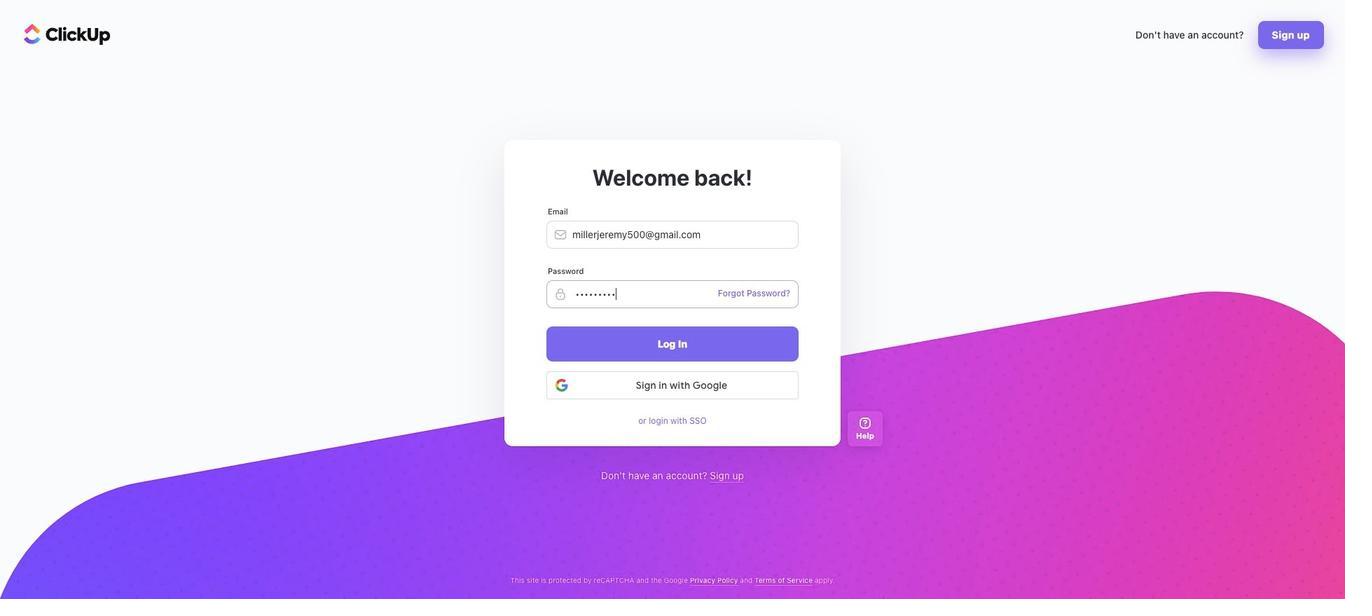 Task type: describe. For each thing, give the bounding box(es) containing it.
Enter password password field
[[547, 280, 799, 308]]

login element
[[540, 207, 806, 425]]



Task type: locate. For each thing, give the bounding box(es) containing it.
Enter your email email field
[[547, 220, 799, 248]]

clickup - home image
[[24, 24, 111, 45]]



Task type: vqa. For each thing, say whether or not it's contained in the screenshot.
UPGRADE
no



